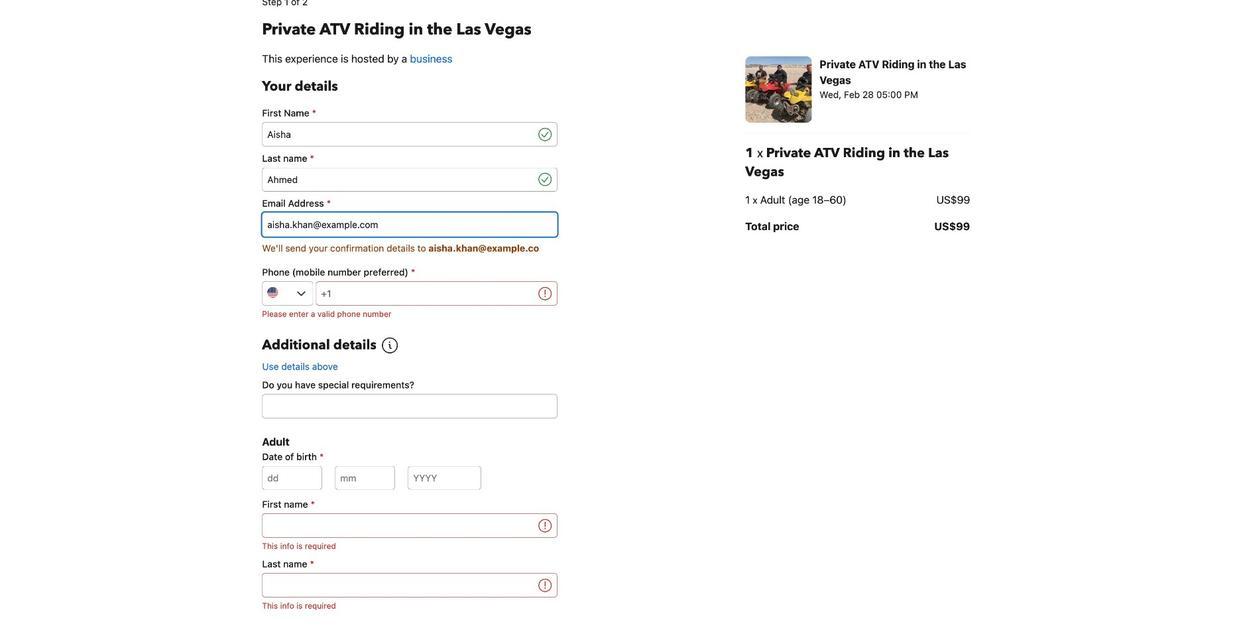 Task type: vqa. For each thing, say whether or not it's contained in the screenshot.
the bottommost the "to"
no



Task type: locate. For each thing, give the bounding box(es) containing it.
0 vertical spatial alert
[[262, 308, 557, 320]]

Phone (mobile number preferred) telephone field
[[337, 282, 536, 306]]

None email field
[[262, 213, 557, 237]]

alert
[[262, 308, 557, 320], [262, 540, 557, 552], [262, 600, 557, 612]]

2 vertical spatial alert
[[262, 600, 557, 612]]

None field
[[262, 123, 536, 146], [262, 168, 536, 191], [262, 394, 557, 418], [262, 514, 536, 538], [262, 573, 536, 597], [262, 123, 536, 146], [262, 168, 536, 191], [262, 394, 557, 418], [262, 514, 536, 538], [262, 573, 536, 597]]

1 vertical spatial alert
[[262, 540, 557, 552]]



Task type: describe. For each thing, give the bounding box(es) containing it.
1 alert from the top
[[262, 308, 557, 320]]

dd field
[[262, 466, 322, 490]]

mm field
[[335, 466, 395, 490]]

YYYY field
[[408, 466, 481, 490]]

3 alert from the top
[[262, 600, 557, 612]]

2 alert from the top
[[262, 540, 557, 552]]



